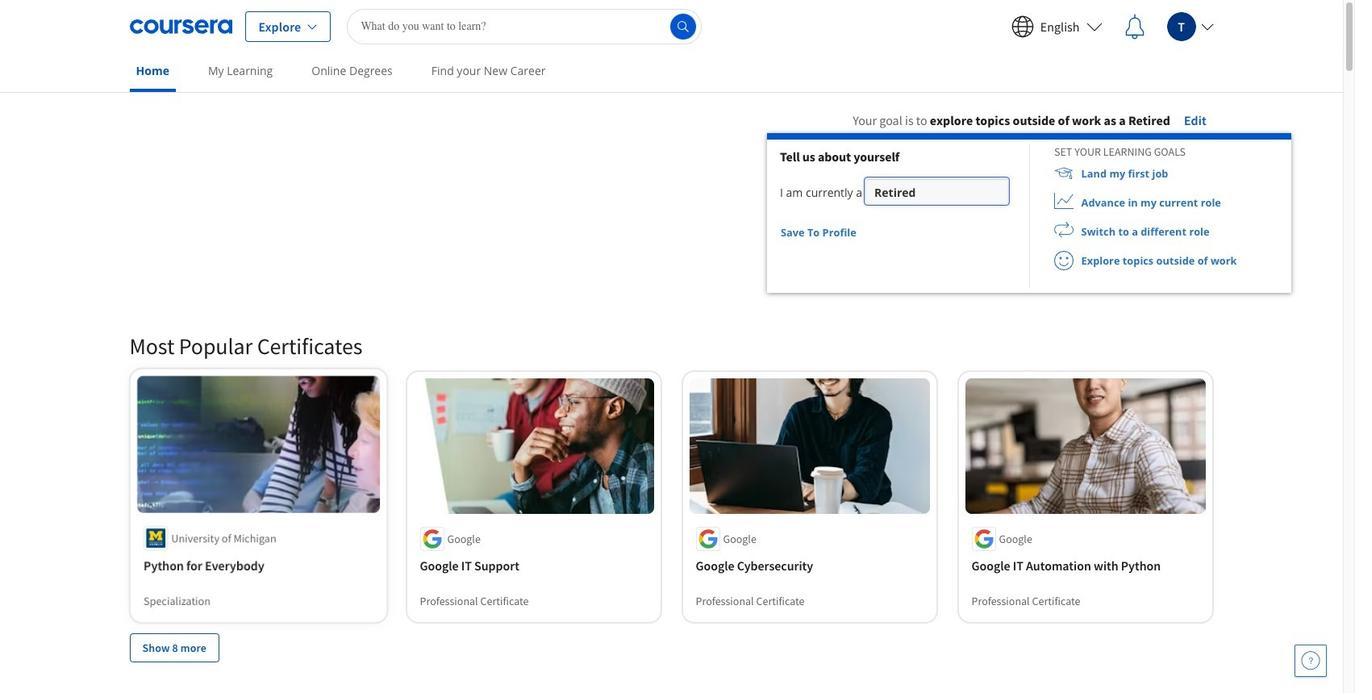 Task type: vqa. For each thing, say whether or not it's contained in the screenshot.
search field
yes



Task type: describe. For each thing, give the bounding box(es) containing it.
most popular certificates collection element
[[120, 306, 1223, 688]]

Occupation field
[[867, 179, 1008, 211]]

coursera image
[[129, 13, 232, 39]]



Task type: locate. For each thing, give the bounding box(es) containing it.
help center image
[[1301, 651, 1321, 670]]

region
[[767, 133, 1292, 293]]

status
[[857, 231, 865, 235]]

What do you want to learn? text field
[[347, 8, 702, 44]]

None search field
[[347, 8, 702, 44]]

None text field
[[875, 179, 1000, 211]]



